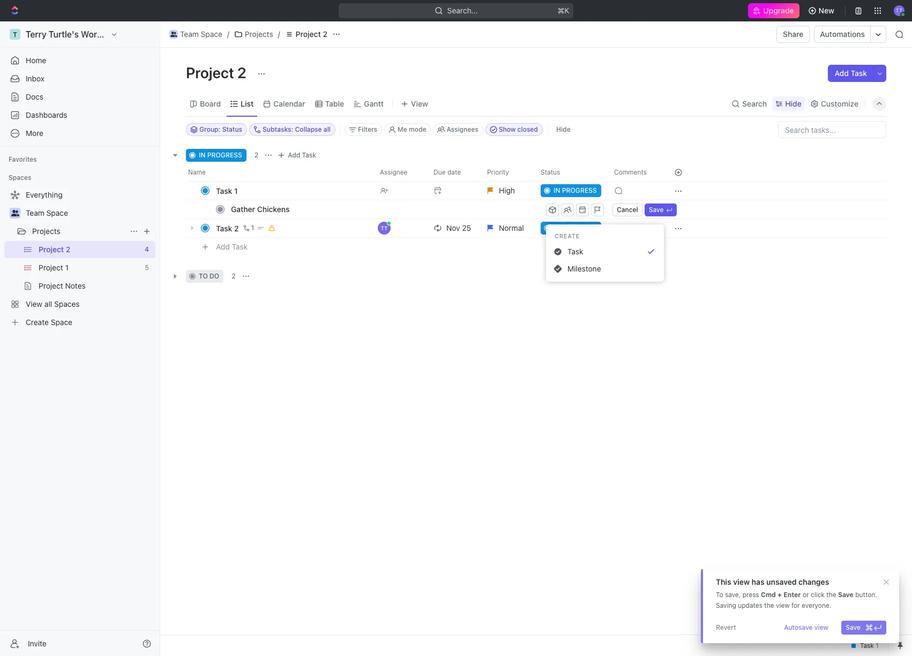 Task type: locate. For each thing, give the bounding box(es) containing it.
1 horizontal spatial project 2
[[296, 29, 328, 39]]

the right the click
[[827, 592, 837, 600]]

task 1 link
[[213, 183, 372, 199]]

home link
[[4, 52, 156, 69]]

0 horizontal spatial view
[[734, 578, 750, 587]]

0 horizontal spatial team
[[26, 209, 44, 218]]

0 vertical spatial add
[[835, 69, 849, 78]]

upgrade
[[764, 6, 795, 15]]

projects
[[245, 29, 273, 39], [32, 227, 60, 236]]

team space inside sidebar 'navigation'
[[26, 209, 68, 218]]

task
[[851, 69, 868, 78], [302, 151, 316, 159], [216, 186, 232, 195], [216, 224, 232, 233], [232, 242, 248, 251], [568, 247, 584, 256]]

autosave
[[785, 624, 813, 632]]

1 horizontal spatial add
[[288, 151, 300, 159]]

1 horizontal spatial user group image
[[170, 32, 177, 37]]

task 2
[[216, 224, 239, 233]]

home
[[26, 56, 46, 65]]

1 horizontal spatial team space
[[180, 29, 223, 39]]

1 horizontal spatial /
[[278, 29, 280, 39]]

save left 'button.'
[[839, 592, 854, 600]]

0 vertical spatial the
[[827, 592, 837, 600]]

1 vertical spatial save button
[[842, 622, 887, 636]]

projects link
[[232, 28, 276, 41], [32, 223, 125, 240]]

1 horizontal spatial view
[[777, 602, 790, 610]]

2 horizontal spatial add task button
[[829, 65, 874, 82]]

press
[[743, 592, 760, 600]]

view up save, in the bottom right of the page
[[734, 578, 750, 587]]

1 horizontal spatial 1
[[251, 224, 254, 232]]

save right 'cancel'
[[649, 206, 664, 214]]

2
[[323, 29, 328, 39], [238, 64, 247, 82], [255, 151, 259, 159], [234, 224, 239, 233], [232, 272, 236, 280]]

1 horizontal spatial hide
[[786, 99, 802, 108]]

dashboards link
[[4, 107, 156, 124]]

autosave view
[[785, 624, 829, 632]]

Search tasks... text field
[[779, 122, 887, 138]]

1 vertical spatial team
[[26, 209, 44, 218]]

1 down progress at the left top of page
[[234, 186, 238, 195]]

New subtask text field
[[231, 201, 544, 218]]

user group image
[[170, 32, 177, 37], [11, 210, 19, 217]]

the
[[827, 592, 837, 600], [765, 602, 775, 610]]

save inside 'this view has unsaved changes to save, press cmd + enter or click the save button. saving updates the view for everyone.'
[[839, 592, 854, 600]]

create
[[555, 233, 580, 240]]

1 vertical spatial team space
[[26, 209, 68, 218]]

this
[[717, 578, 732, 587]]

1 vertical spatial space
[[46, 209, 68, 218]]

0 vertical spatial view
[[734, 578, 750, 587]]

2 horizontal spatial add task
[[835, 69, 868, 78]]

add task button up task 1 link
[[275, 149, 321, 162]]

+
[[778, 592, 783, 600]]

add up task 1 link
[[288, 151, 300, 159]]

0 vertical spatial 1
[[234, 186, 238, 195]]

1 right task 2
[[251, 224, 254, 232]]

0 horizontal spatial the
[[765, 602, 775, 610]]

project 2
[[296, 29, 328, 39], [186, 64, 250, 82]]

1 vertical spatial 1
[[251, 224, 254, 232]]

projects inside sidebar 'navigation'
[[32, 227, 60, 236]]

0 vertical spatial team space link
[[167, 28, 225, 41]]

add task button
[[829, 65, 874, 82], [275, 149, 321, 162], [211, 241, 252, 254]]

1 vertical spatial projects link
[[32, 223, 125, 240]]

0 vertical spatial add task
[[835, 69, 868, 78]]

add task button up customize
[[829, 65, 874, 82]]

0 horizontal spatial project 2
[[186, 64, 250, 82]]

revert
[[717, 624, 737, 632]]

add task for the bottommost add task button
[[216, 242, 248, 251]]

space
[[201, 29, 223, 39], [46, 209, 68, 218]]

save button
[[645, 204, 677, 216], [842, 622, 887, 636]]

tree containing team space
[[4, 187, 156, 331]]

2 vertical spatial add task button
[[211, 241, 252, 254]]

0 horizontal spatial projects
[[32, 227, 60, 236]]

share button
[[777, 26, 811, 43]]

search button
[[729, 96, 771, 111]]

0 vertical spatial save
[[649, 206, 664, 214]]

0 horizontal spatial /
[[227, 29, 230, 39]]

0 horizontal spatial save button
[[645, 204, 677, 216]]

1 vertical spatial save
[[839, 592, 854, 600]]

0 horizontal spatial team space
[[26, 209, 68, 218]]

search...
[[448, 6, 478, 15]]

2 vertical spatial view
[[815, 624, 829, 632]]

view down "everyone." on the right bottom
[[815, 624, 829, 632]]

add
[[835, 69, 849, 78], [288, 151, 300, 159], [216, 242, 230, 251]]

1
[[234, 186, 238, 195], [251, 224, 254, 232]]

to
[[717, 592, 724, 600]]

tree
[[4, 187, 156, 331]]

0 vertical spatial projects link
[[232, 28, 276, 41]]

task down progress at the left top of page
[[216, 186, 232, 195]]

1 horizontal spatial space
[[201, 29, 223, 39]]

add task up task 1 link
[[288, 151, 316, 159]]

task 1
[[216, 186, 238, 195]]

1 vertical spatial team space link
[[26, 205, 153, 222]]

view
[[734, 578, 750, 587], [777, 602, 790, 610], [815, 624, 829, 632]]

task down 1 button
[[232, 242, 248, 251]]

0 horizontal spatial team space link
[[26, 205, 153, 222]]

1 horizontal spatial add task button
[[275, 149, 321, 162]]

save,
[[726, 592, 741, 600]]

0 horizontal spatial space
[[46, 209, 68, 218]]

2 vertical spatial add
[[216, 242, 230, 251]]

save button right "cancel" 'button'
[[645, 204, 677, 216]]

1 horizontal spatial add task
[[288, 151, 316, 159]]

view for this
[[734, 578, 750, 587]]

automations button
[[815, 26, 871, 42]]

add task down task 2
[[216, 242, 248, 251]]

view for autosave
[[815, 624, 829, 632]]

1 vertical spatial add
[[288, 151, 300, 159]]

calendar link
[[271, 96, 306, 111]]

0 vertical spatial user group image
[[170, 32, 177, 37]]

hide inside button
[[557, 125, 571, 134]]

upgrade link
[[749, 3, 800, 18]]

1 vertical spatial hide
[[557, 125, 571, 134]]

/
[[227, 29, 230, 39], [278, 29, 280, 39]]

task down create
[[568, 247, 584, 256]]

docs link
[[4, 88, 156, 106]]

2 horizontal spatial view
[[815, 624, 829, 632]]

0 vertical spatial space
[[201, 29, 223, 39]]

0 horizontal spatial add
[[216, 242, 230, 251]]

task up task 1 link
[[302, 151, 316, 159]]

team
[[180, 29, 199, 39], [26, 209, 44, 218]]

add for the bottommost add task button
[[216, 242, 230, 251]]

1 / from the left
[[227, 29, 230, 39]]

0 horizontal spatial project
[[186, 64, 234, 82]]

save down 'button.'
[[846, 624, 861, 632]]

gantt link
[[362, 96, 384, 111]]

0 vertical spatial hide
[[786, 99, 802, 108]]

0 horizontal spatial hide
[[557, 125, 571, 134]]

the down cmd
[[765, 602, 775, 610]]

0 horizontal spatial add task button
[[211, 241, 252, 254]]

0 vertical spatial add task button
[[829, 65, 874, 82]]

team space link
[[167, 28, 225, 41], [26, 205, 153, 222]]

0 horizontal spatial add task
[[216, 242, 248, 251]]

milestone
[[568, 264, 602, 273]]

to
[[199, 272, 208, 280]]

1 horizontal spatial project
[[296, 29, 321, 39]]

project inside project 2 link
[[296, 29, 321, 39]]

updates
[[739, 602, 763, 610]]

list link
[[239, 96, 254, 111]]

add down task 2
[[216, 242, 230, 251]]

task left 1 button
[[216, 224, 232, 233]]

revert button
[[712, 622, 741, 636]]

docs
[[26, 92, 43, 101]]

1 vertical spatial the
[[765, 602, 775, 610]]

1 horizontal spatial team
[[180, 29, 199, 39]]

add task up customize
[[835, 69, 868, 78]]

view inside autosave view button
[[815, 624, 829, 632]]

button.
[[856, 592, 878, 600]]

2 vertical spatial add task
[[216, 242, 248, 251]]

add up customize
[[835, 69, 849, 78]]

0 vertical spatial projects
[[245, 29, 273, 39]]

0 vertical spatial save button
[[645, 204, 677, 216]]

1 vertical spatial user group image
[[11, 210, 19, 217]]

team inside sidebar 'navigation'
[[26, 209, 44, 218]]

⌘k
[[558, 6, 570, 15]]

cancel button
[[613, 204, 643, 216]]

1 vertical spatial projects
[[32, 227, 60, 236]]

save button down 'button.'
[[842, 622, 887, 636]]

1 vertical spatial add task button
[[275, 149, 321, 162]]

add task button down task 2
[[211, 241, 252, 254]]

0 vertical spatial project
[[296, 29, 321, 39]]

task inside task 1 link
[[216, 186, 232, 195]]

gantt
[[364, 99, 384, 108]]

2 horizontal spatial add
[[835, 69, 849, 78]]

0 horizontal spatial user group image
[[11, 210, 19, 217]]

add task
[[835, 69, 868, 78], [288, 151, 316, 159], [216, 242, 248, 251]]

save
[[649, 206, 664, 214], [839, 592, 854, 600], [846, 624, 861, 632]]

hide
[[786, 99, 802, 108], [557, 125, 571, 134]]

task button
[[551, 243, 660, 261]]

project
[[296, 29, 321, 39], [186, 64, 234, 82]]

list
[[241, 99, 254, 108]]

spaces
[[9, 174, 31, 182]]

1 inside 1 button
[[251, 224, 254, 232]]

view down +
[[777, 602, 790, 610]]

user group image inside sidebar 'navigation'
[[11, 210, 19, 217]]

0 horizontal spatial 1
[[234, 186, 238, 195]]

team space
[[180, 29, 223, 39], [26, 209, 68, 218]]



Task type: describe. For each thing, give the bounding box(es) containing it.
task inside task button
[[568, 247, 584, 256]]

everyone.
[[802, 602, 832, 610]]

assignees button
[[434, 123, 484, 136]]

this view has unsaved changes to save, press cmd + enter or click the save button. saving updates the view for everyone.
[[717, 578, 878, 610]]

add for the top add task button
[[835, 69, 849, 78]]

table
[[325, 99, 344, 108]]

0 vertical spatial team
[[180, 29, 199, 39]]

do
[[210, 272, 219, 280]]

enter
[[784, 592, 802, 600]]

unsaved
[[767, 578, 797, 587]]

inbox link
[[4, 70, 156, 87]]

share
[[784, 29, 804, 39]]

in
[[199, 151, 206, 159]]

to do
[[199, 272, 219, 280]]

search
[[743, 99, 768, 108]]

table link
[[323, 96, 344, 111]]

inbox
[[26, 74, 45, 83]]

progress
[[207, 151, 242, 159]]

or
[[803, 592, 810, 600]]

new button
[[804, 2, 841, 19]]

cancel
[[617, 206, 639, 214]]

add task for the top add task button
[[835, 69, 868, 78]]

1 vertical spatial project
[[186, 64, 234, 82]]

automations
[[821, 29, 866, 39]]

0 vertical spatial project 2
[[296, 29, 328, 39]]

tree inside sidebar 'navigation'
[[4, 187, 156, 331]]

2 vertical spatial save
[[846, 624, 861, 632]]

in progress
[[199, 151, 242, 159]]

hide button
[[552, 123, 575, 136]]

1 vertical spatial view
[[777, 602, 790, 610]]

calendar
[[274, 99, 306, 108]]

board
[[200, 99, 221, 108]]

0 vertical spatial team space
[[180, 29, 223, 39]]

2 / from the left
[[278, 29, 280, 39]]

space inside sidebar 'navigation'
[[46, 209, 68, 218]]

click
[[811, 592, 825, 600]]

task up customize
[[851, 69, 868, 78]]

autosave view button
[[780, 622, 834, 636]]

changes
[[799, 578, 830, 587]]

1 horizontal spatial save button
[[842, 622, 887, 636]]

favorites button
[[4, 153, 41, 166]]

dashboards
[[26, 110, 67, 120]]

has
[[752, 578, 765, 587]]

1 inside task 1 link
[[234, 186, 238, 195]]

0 horizontal spatial projects link
[[32, 223, 125, 240]]

invite
[[28, 640, 47, 649]]

assignees
[[447, 125, 479, 134]]

board link
[[198, 96, 221, 111]]

saving
[[717, 602, 737, 610]]

customize button
[[808, 96, 862, 111]]

1 vertical spatial add task
[[288, 151, 316, 159]]

1 horizontal spatial the
[[827, 592, 837, 600]]

1 vertical spatial project 2
[[186, 64, 250, 82]]

for
[[792, 602, 801, 610]]

1 horizontal spatial projects link
[[232, 28, 276, 41]]

1 button
[[241, 223, 256, 234]]

hide inside dropdown button
[[786, 99, 802, 108]]

1 horizontal spatial projects
[[245, 29, 273, 39]]

project 2 link
[[282, 28, 330, 41]]

1 horizontal spatial team space link
[[167, 28, 225, 41]]

new
[[819, 6, 835, 15]]

sidebar navigation
[[0, 21, 160, 657]]

milestone button
[[551, 261, 660, 278]]

hide button
[[773, 96, 805, 111]]

user group image inside team space link
[[170, 32, 177, 37]]

customize
[[822, 99, 859, 108]]

cmd
[[762, 592, 777, 600]]

favorites
[[9, 156, 37, 164]]



